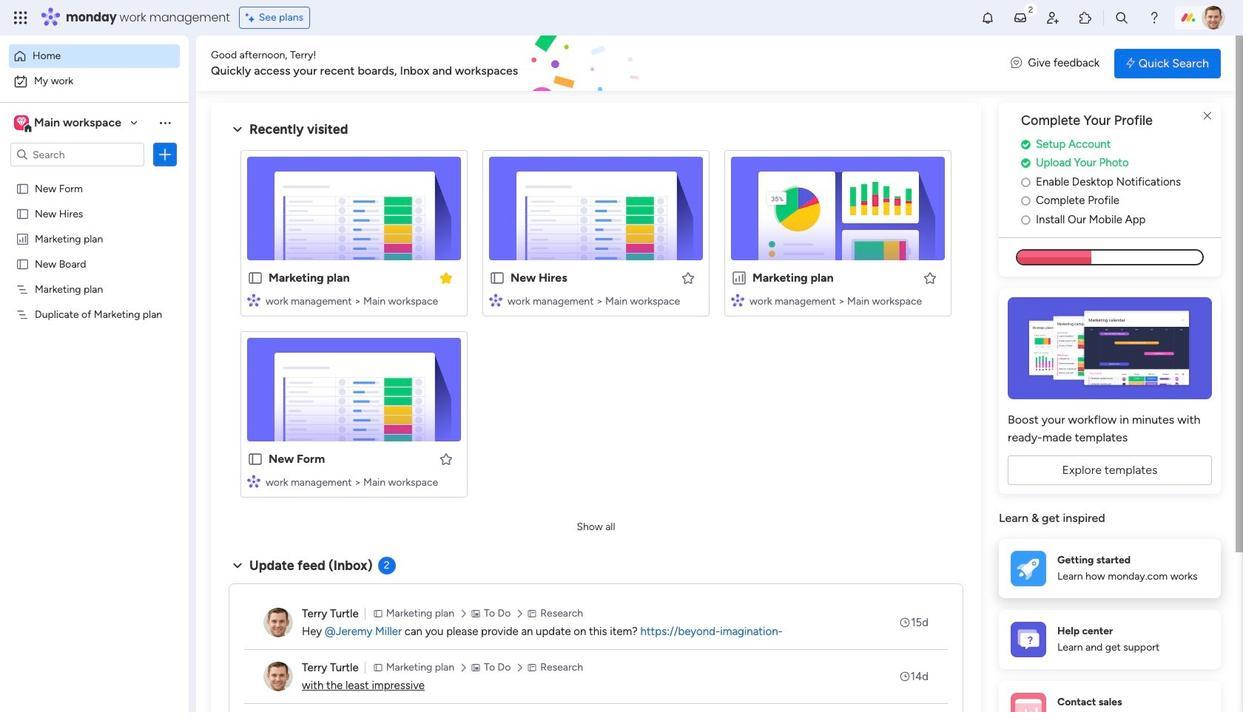Task type: vqa. For each thing, say whether or not it's contained in the screenshot.
COLUMN HEADER
no



Task type: describe. For each thing, give the bounding box(es) containing it.
monday marketplace image
[[1078, 10, 1093, 25]]

contact sales element
[[999, 681, 1221, 713]]

2 element
[[378, 557, 396, 575]]

help image
[[1147, 10, 1162, 25]]

see plans image
[[245, 10, 259, 26]]

getting started element
[[999, 539, 1221, 599]]

v2 bolt switch image
[[1127, 55, 1135, 71]]

0 vertical spatial add to favorites image
[[923, 271, 938, 285]]

select product image
[[13, 10, 28, 25]]

notifications image
[[981, 10, 995, 25]]

remove from favorites image
[[439, 271, 454, 285]]

check circle image
[[1021, 158, 1031, 169]]

0 vertical spatial option
[[9, 44, 180, 68]]

v2 user feedback image
[[1011, 55, 1022, 72]]

workspace image
[[16, 115, 27, 131]]

workspace options image
[[158, 115, 172, 130]]

1 circle o image from the top
[[1021, 177, 1031, 188]]

dapulse x slim image
[[1199, 107, 1217, 125]]

quick search results list box
[[229, 138, 964, 516]]



Task type: locate. For each thing, give the bounding box(es) containing it.
templates image image
[[1012, 298, 1208, 400]]

2 vertical spatial terry turtle image
[[263, 662, 293, 692]]

1 horizontal spatial public board image
[[247, 270, 263, 286]]

2 image
[[1024, 1, 1038, 17]]

public board image
[[16, 206, 30, 221], [16, 257, 30, 271], [489, 270, 505, 286], [247, 451, 263, 468]]

add to favorites image
[[681, 271, 696, 285]]

check circle image
[[1021, 139, 1031, 150]]

1 vertical spatial add to favorites image
[[439, 452, 454, 467]]

1 vertical spatial public board image
[[247, 270, 263, 286]]

workspace selection element
[[14, 114, 124, 133]]

0 horizontal spatial public dashboard image
[[16, 232, 30, 246]]

1 horizontal spatial public dashboard image
[[731, 270, 747, 286]]

public dashboard image
[[16, 232, 30, 246], [731, 270, 747, 286]]

list box
[[0, 173, 189, 527]]

1 vertical spatial option
[[9, 70, 180, 93]]

circle o image up circle o icon
[[1021, 196, 1031, 207]]

public board image
[[16, 181, 30, 195], [247, 270, 263, 286]]

circle o image
[[1021, 214, 1031, 226]]

Search in workspace field
[[31, 146, 124, 163]]

help center element
[[999, 610, 1221, 670]]

circle o image down check circle icon
[[1021, 177, 1031, 188]]

0 vertical spatial public dashboard image
[[16, 232, 30, 246]]

close recently visited image
[[229, 121, 246, 138]]

1 vertical spatial terry turtle image
[[263, 608, 293, 638]]

update feed image
[[1013, 10, 1028, 25]]

options image
[[158, 147, 172, 162]]

0 vertical spatial terry turtle image
[[1202, 6, 1226, 30]]

search everything image
[[1115, 10, 1129, 25]]

close update feed (inbox) image
[[229, 557, 246, 575]]

0 vertical spatial circle o image
[[1021, 177, 1031, 188]]

invite members image
[[1046, 10, 1061, 25]]

workspace image
[[14, 115, 29, 131]]

add to favorites image
[[923, 271, 938, 285], [439, 452, 454, 467]]

2 circle o image from the top
[[1021, 196, 1031, 207]]

1 vertical spatial circle o image
[[1021, 196, 1031, 207]]

0 horizontal spatial public board image
[[16, 181, 30, 195]]

terry turtle image
[[1202, 6, 1226, 30], [263, 608, 293, 638], [263, 662, 293, 692]]

0 horizontal spatial add to favorites image
[[439, 452, 454, 467]]

1 vertical spatial public dashboard image
[[731, 270, 747, 286]]

1 horizontal spatial add to favorites image
[[923, 271, 938, 285]]

0 vertical spatial public board image
[[16, 181, 30, 195]]

option
[[9, 44, 180, 68], [9, 70, 180, 93], [0, 175, 189, 178]]

circle o image
[[1021, 177, 1031, 188], [1021, 196, 1031, 207]]

2 vertical spatial option
[[0, 175, 189, 178]]



